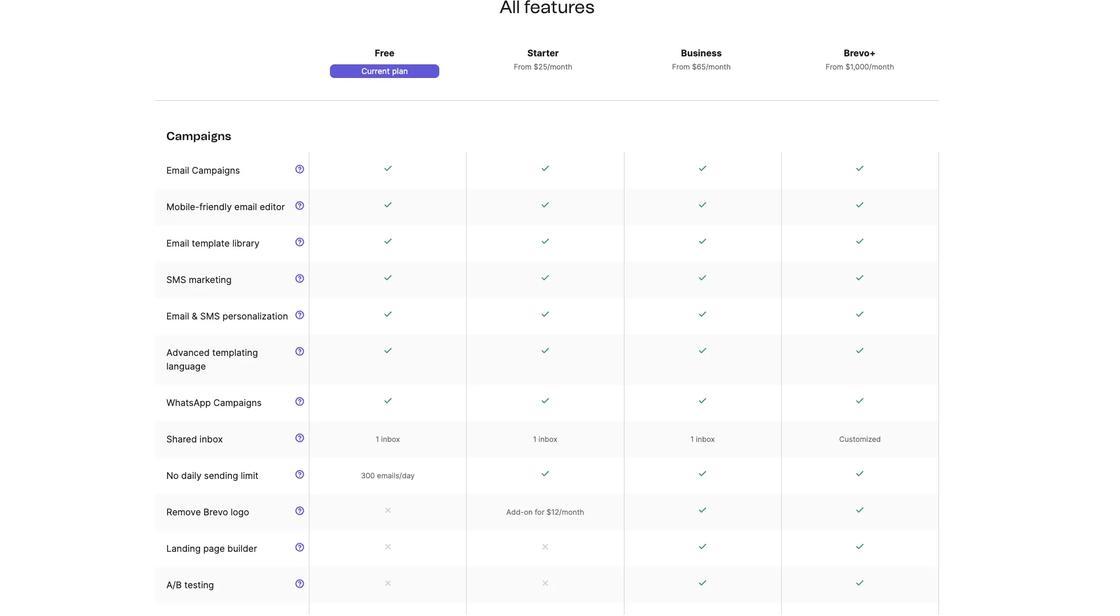 Task type: vqa. For each thing, say whether or not it's contained in the screenshot.
"From" for starter
yes



Task type: locate. For each thing, give the bounding box(es) containing it.
month down brevo+
[[872, 62, 895, 71]]

0 horizontal spatial 1
[[376, 435, 379, 444]]

1 inbox
[[376, 435, 400, 444], [533, 435, 558, 444], [691, 435, 715, 444]]

email for email & sms personalization
[[166, 311, 189, 322]]

1 vertical spatial email
[[166, 238, 189, 249]]

month inside brevo+ from $1,000/ month
[[872, 62, 895, 71]]

remove brevo logo
[[166, 507, 249, 518]]

&
[[192, 311, 198, 322]]

limit
[[241, 470, 259, 482]]

a/b
[[166, 580, 182, 591]]

month inside starter from $25/ month
[[550, 62, 573, 71]]

1 horizontal spatial from
[[672, 62, 690, 71]]

add-
[[507, 508, 524, 517]]

3 month from the left
[[872, 62, 895, 71]]

0 horizontal spatial 1 inbox
[[376, 435, 400, 444]]

1 vertical spatial campaigns
[[192, 165, 240, 176]]

from inside brevo+ from $1,000/ month
[[826, 62, 844, 71]]

language
[[166, 361, 206, 372]]

2 email from the top
[[166, 238, 189, 249]]

email up mobile-
[[166, 165, 189, 176]]

0 horizontal spatial from
[[514, 62, 532, 71]]

300
[[361, 472, 375, 481]]

month for starter
[[550, 62, 573, 71]]

campaigns right whatsapp
[[214, 397, 262, 409]]

$12
[[547, 508, 560, 517]]

2 from from the left
[[672, 62, 690, 71]]

from inside business from $65/ month
[[672, 62, 690, 71]]

campaigns for email
[[192, 165, 240, 176]]

current
[[362, 66, 390, 76]]

testing
[[184, 580, 214, 591]]

1 horizontal spatial 1
[[533, 435, 537, 444]]

1 email from the top
[[166, 165, 189, 176]]

email campaigns
[[166, 165, 240, 176]]

2 vertical spatial email
[[166, 311, 189, 322]]

0 vertical spatial email
[[166, 165, 189, 176]]

month down 'business'
[[709, 62, 731, 71]]

a/b testing
[[166, 580, 214, 591]]

2 month from the left
[[709, 62, 731, 71]]

1 month from the left
[[550, 62, 573, 71]]

sms right &
[[200, 311, 220, 322]]

month
[[550, 62, 573, 71], [709, 62, 731, 71], [872, 62, 895, 71]]

inbox
[[200, 434, 223, 445], [381, 435, 400, 444], [539, 435, 558, 444], [696, 435, 715, 444]]

from for business
[[672, 62, 690, 71]]

shared
[[166, 434, 197, 445]]

page
[[203, 543, 225, 555]]

2 horizontal spatial from
[[826, 62, 844, 71]]

2 vertical spatial campaigns
[[214, 397, 262, 409]]

from
[[514, 62, 532, 71], [672, 62, 690, 71], [826, 62, 844, 71]]

from inside starter from $25/ month
[[514, 62, 532, 71]]

1 1 from the left
[[376, 435, 379, 444]]

3 email from the top
[[166, 311, 189, 322]]

email for email campaigns
[[166, 165, 189, 176]]

1 from from the left
[[514, 62, 532, 71]]

builder
[[228, 543, 257, 555]]

2 horizontal spatial 1
[[691, 435, 694, 444]]

from left $25/ at the top of page
[[514, 62, 532, 71]]

campaigns up email campaigns
[[166, 129, 231, 143]]

/month
[[560, 508, 585, 517]]

friendly
[[200, 201, 232, 213]]

from left $1,000/
[[826, 62, 844, 71]]

from left $65/
[[672, 62, 690, 71]]

2 horizontal spatial month
[[872, 62, 895, 71]]

2 horizontal spatial 1 inbox
[[691, 435, 715, 444]]

campaigns
[[166, 129, 231, 143], [192, 165, 240, 176], [214, 397, 262, 409]]

sms
[[166, 274, 186, 286], [200, 311, 220, 322]]

personalization
[[223, 311, 288, 322]]

email left template at the left top of page
[[166, 238, 189, 249]]

3 from from the left
[[826, 62, 844, 71]]

1 horizontal spatial month
[[709, 62, 731, 71]]

email left &
[[166, 311, 189, 322]]

1 vertical spatial sms
[[200, 311, 220, 322]]

daily
[[181, 470, 202, 482]]

2 1 from the left
[[533, 435, 537, 444]]

1 horizontal spatial 1 inbox
[[533, 435, 558, 444]]

for
[[535, 508, 545, 517]]

1
[[376, 435, 379, 444], [533, 435, 537, 444], [691, 435, 694, 444]]

no daily sending limit
[[166, 470, 259, 482]]

shared inbox
[[166, 434, 223, 445]]

business from $65/ month
[[672, 47, 731, 71]]

add-on for $12 /month
[[507, 508, 585, 517]]

advanced templating language
[[166, 347, 258, 372]]

email
[[166, 165, 189, 176], [166, 238, 189, 249], [166, 311, 189, 322]]

0 horizontal spatial month
[[550, 62, 573, 71]]

0 horizontal spatial sms
[[166, 274, 186, 286]]

emails/day
[[377, 472, 415, 481]]

campaigns up friendly
[[192, 165, 240, 176]]

month inside business from $65/ month
[[709, 62, 731, 71]]

sms left marketing
[[166, 274, 186, 286]]

month down starter
[[550, 62, 573, 71]]

marketing
[[189, 274, 232, 286]]

customized
[[840, 435, 881, 444]]



Task type: describe. For each thing, give the bounding box(es) containing it.
business
[[682, 47, 722, 59]]

from for starter
[[514, 62, 532, 71]]

mobile-
[[166, 201, 200, 213]]

$65/
[[692, 62, 709, 71]]

free
[[375, 47, 395, 59]]

library
[[232, 238, 260, 249]]

editor
[[260, 201, 285, 213]]

email template library
[[166, 238, 260, 249]]

logo
[[231, 507, 249, 518]]

1 1 inbox from the left
[[376, 435, 400, 444]]

brevo+
[[844, 47, 876, 59]]

email & sms personalization
[[166, 311, 288, 322]]

current plan
[[362, 66, 408, 76]]

brevo+ from $1,000/ month
[[826, 47, 895, 71]]

brevo
[[204, 507, 228, 518]]

0 vertical spatial sms
[[166, 274, 186, 286]]

landing
[[166, 543, 201, 555]]

300 emails/day
[[361, 472, 415, 481]]

sending
[[204, 470, 238, 482]]

3 1 inbox from the left
[[691, 435, 715, 444]]

$1,000/
[[846, 62, 872, 71]]

starter from $25/ month
[[514, 47, 573, 71]]

no
[[166, 470, 179, 482]]

from for brevo+
[[826, 62, 844, 71]]

plan
[[392, 66, 408, 76]]

landing page builder
[[166, 543, 257, 555]]

templating
[[212, 347, 258, 359]]

$25/
[[534, 62, 550, 71]]

email
[[235, 201, 257, 213]]

remove
[[166, 507, 201, 518]]

sms marketing
[[166, 274, 232, 286]]

1 horizontal spatial sms
[[200, 311, 220, 322]]

3 1 from the left
[[691, 435, 694, 444]]

email for email template library
[[166, 238, 189, 249]]

0 vertical spatial campaigns
[[166, 129, 231, 143]]

whatsapp campaigns
[[166, 397, 262, 409]]

on
[[524, 508, 533, 517]]

starter
[[528, 47, 559, 59]]

month for brevo+
[[872, 62, 895, 71]]

mobile-friendly email editor
[[166, 201, 285, 213]]

whatsapp
[[166, 397, 211, 409]]

campaigns for whatsapp
[[214, 397, 262, 409]]

2 1 inbox from the left
[[533, 435, 558, 444]]

month for business
[[709, 62, 731, 71]]

advanced
[[166, 347, 210, 359]]

template
[[192, 238, 230, 249]]



